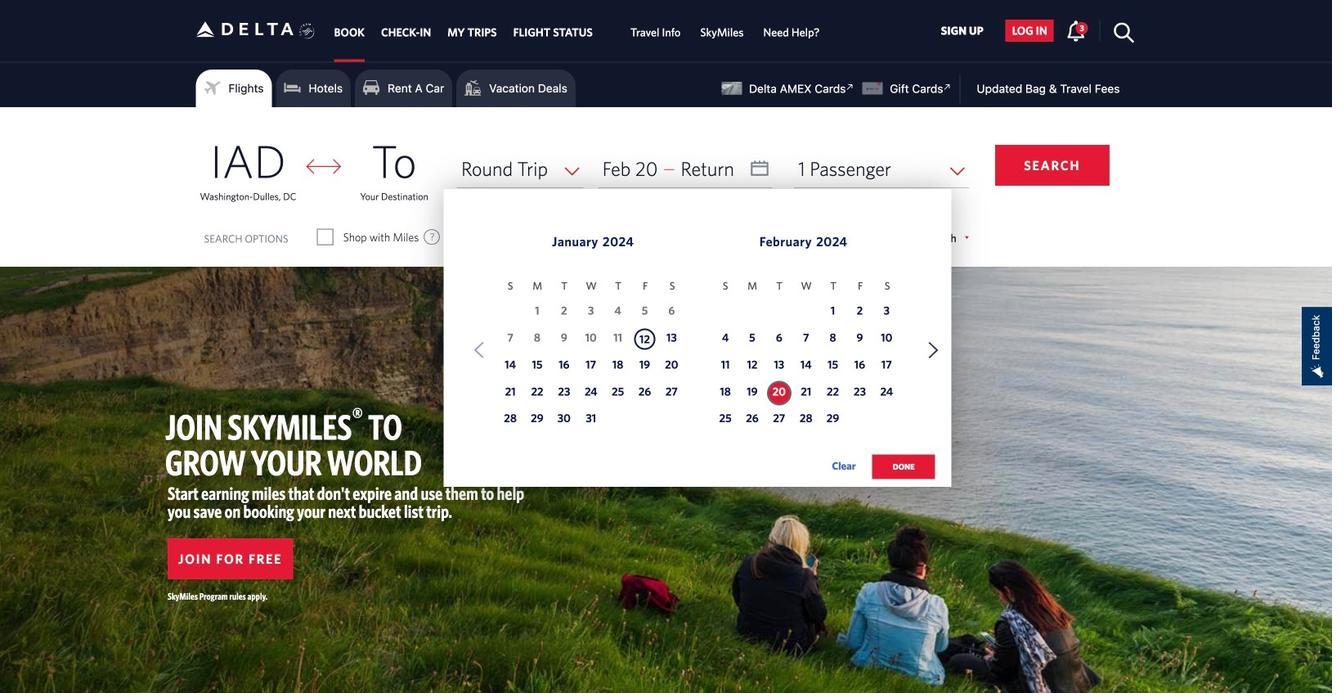 Task type: describe. For each thing, give the bounding box(es) containing it.
skyteam image
[[299, 6, 315, 57]]

2 this link opens another site in a new window that may not follow the same accessibility policies as delta air lines. image from the left
[[940, 79, 956, 95]]

1 this link opens another site in a new window that may not follow the same accessibility policies as delta air lines. image from the left
[[843, 79, 859, 95]]



Task type: locate. For each thing, give the bounding box(es) containing it.
this link opens another site in a new window that may not follow the same accessibility policies as delta air lines. image
[[843, 79, 859, 95], [940, 79, 956, 95]]

0 horizontal spatial this link opens another site in a new window that may not follow the same accessibility policies as delta air lines. image
[[843, 79, 859, 95]]

None field
[[457, 150, 584, 188], [795, 150, 970, 188], [457, 150, 584, 188], [795, 150, 970, 188]]

delta air lines image
[[196, 4, 294, 55]]

calendar expanded, use arrow keys to select date application
[[444, 189, 952, 496]]

None text field
[[599, 150, 773, 188]]

tab panel
[[0, 107, 1333, 496]]

1 horizontal spatial this link opens another site in a new window that may not follow the same accessibility policies as delta air lines. image
[[940, 79, 956, 95]]

None checkbox
[[610, 229, 625, 245]]

None checkbox
[[318, 229, 333, 245]]

tab list
[[326, 0, 830, 62]]



Task type: vqa. For each thing, say whether or not it's contained in the screenshot.
1st 8 link from the left
no



